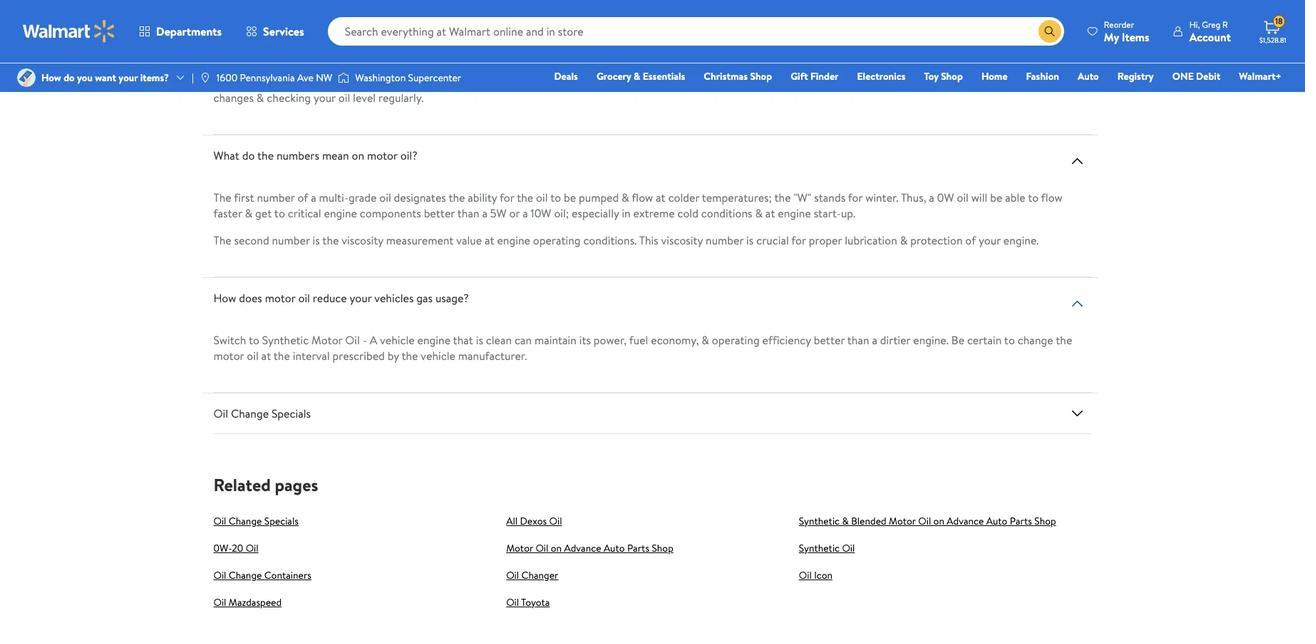 Task type: vqa. For each thing, say whether or not it's contained in the screenshot.
Baby Wipes link
no



Task type: describe. For each thing, give the bounding box(es) containing it.
the left nw at the top of page
[[295, 74, 312, 90]]

items
[[1122, 29, 1150, 45]]

is left crucial
[[746, 232, 754, 248]]

how does motor oil reduce your vehicles gas usage?
[[213, 290, 469, 306]]

all dexos oil
[[506, 514, 562, 528]]

2 viscosity from the left
[[661, 232, 703, 248]]

want
[[95, 71, 116, 85]]

1 be from the left
[[564, 190, 576, 205]]

efficiency
[[762, 332, 811, 348]]

washington supercenter
[[355, 71, 461, 85]]

severity
[[795, 43, 834, 58]]

blended
[[851, 514, 887, 528]]

on up changer
[[551, 541, 562, 555]]

"w"
[[794, 190, 811, 205]]

can left also
[[538, 58, 555, 74]]

finder
[[810, 69, 839, 83]]

1 oil change specials from the top
[[213, 406, 311, 421]]

grocery & essentials link
[[590, 68, 692, 84]]

do for you
[[64, 71, 75, 85]]

your up "beneficial" at the top
[[343, 43, 365, 58]]

containers
[[264, 568, 311, 582]]

a
[[370, 332, 377, 348]]

& left drain
[[709, 58, 717, 74]]

0 vertical spatial oil?
[[443, 1, 460, 16]]

critical
[[288, 205, 321, 221]]

walmart+
[[1239, 69, 1282, 83]]

5w
[[490, 205, 507, 221]]

search icon image
[[1044, 26, 1056, 37]]

interval.
[[747, 58, 786, 74]]

walmart+ link
[[1233, 68, 1288, 84]]

dirtier
[[880, 332, 911, 348]]

in inside the first number of a multi-grade oil designates the ability for the oil to be pumped & flow at colder temperatures; the "w" stands for winter.  thus, a 0w oil will be able to flow faster & get to critical engine components better than a 5w or a 10w oil; especially in extreme cold conditions & at engine start-up.
[[622, 205, 631, 221]]

mazdaspeed
[[229, 595, 282, 609]]

a inside the switch to synthetic motor oil - a vehicle engine that is clean can maintain its power, fuel economy, & operating efficiency better than a dirtier engine. be certain to change the motor oil at the interval prescribed by the vehicle manufacturer.
[[872, 332, 878, 348]]

on right the mean on the top
[[352, 148, 364, 163]]

pages
[[275, 473, 318, 497]]

checking
[[267, 90, 311, 105]]

at up crucial
[[765, 205, 775, 221]]

related pages
[[213, 473, 318, 497]]

what
[[213, 148, 239, 163]]

reorder
[[1104, 18, 1134, 30]]

oil inside the switch to synthetic motor oil - a vehicle engine that is clean can maintain its power, fuel economy, & operating efficiency better than a dirtier engine. be certain to change the motor oil at the interval prescribed by the vehicle manufacturer.
[[247, 348, 259, 364]]

toy shop link
[[918, 68, 969, 84]]

the left numbers
[[257, 148, 274, 163]]

the left "best" on the right top of page
[[834, 74, 851, 90]]

of inside the first number of a multi-grade oil designates the ability for the oil to be pumped & flow at colder temperatures; the "w" stands for winter.  thus, a 0w oil will be able to flow faster & get to critical engine components better than a 5w or a 10w oil; especially in extreme cold conditions & at engine start-up.
[[298, 190, 308, 205]]

of right age
[[723, 43, 734, 58]]

0w-20 oil
[[213, 541, 259, 555]]

designates
[[394, 190, 446, 205]]

economy,
[[651, 332, 699, 348]]

level
[[353, 90, 376, 105]]

0 horizontal spatial vehicle's
[[366, 1, 407, 16]]

one debit link
[[1166, 68, 1227, 84]]

your right reduce
[[350, 290, 372, 306]]

manufacturer.
[[458, 348, 527, 364]]

christmas
[[704, 69, 748, 83]]

2 be from the left
[[990, 190, 1002, 205]]

& left get
[[245, 205, 253, 221]]

Walmart Site-Wide search field
[[328, 17, 1064, 46]]

its
[[579, 332, 591, 348]]

is inside the switch to synthetic motor oil - a vehicle engine that is clean can maintain its power, fuel economy, & operating efficiency better than a dirtier engine. be certain to change the motor oil at the interval prescribed by the vehicle manufacturer.
[[476, 332, 483, 348]]

this
[[639, 232, 658, 248]]

synthetic & blended motor oil on advance auto parts shop
[[799, 514, 1056, 528]]

the right by
[[402, 348, 418, 364]]

the down how does motor oil reduce your vehicles gas usage? image at right
[[1056, 332, 1072, 348]]

at right the value at the left top
[[485, 232, 494, 248]]

to right "switch"
[[249, 332, 259, 348]]

of left use
[[837, 43, 848, 58]]

cold
[[678, 205, 699, 221]]

manual
[[948, 58, 983, 74]]

replace
[[309, 1, 346, 16]]

oil changer link
[[506, 568, 558, 582]]

0 horizontal spatial for
[[500, 190, 514, 205]]

replacing the motor oil in your vehicle can vary depending on several conditions. driving styles, the age of the vehicle, severity of use & weather conditions can all impact how your engine operates. miles traveled, type of oil used, & oil quality can also influence oil performance & drain interval. following your vehicle's owner's manual on how often to change the oil is the most beneficial way to maintain & extend the life of your engine. since every vehicle & engine is different, the best preventive maintenance is regular oil changes & checking your oil level regularly.
[[213, 43, 1067, 105]]

what do the numbers mean on motor oil?
[[213, 148, 417, 163]]

oil change specials image
[[1069, 405, 1086, 422]]

the second number is the viscosity measurement value at engine operating conditions. this viscosity number is crucial for proper lubrication & protection of your engine.
[[213, 232, 1039, 248]]

the left ability
[[449, 190, 465, 205]]

most
[[314, 74, 339, 90]]

to right get
[[274, 205, 285, 221]]

use
[[850, 43, 867, 58]]

the up christmas shop
[[736, 43, 753, 58]]

or
[[509, 205, 520, 221]]

services
[[263, 24, 304, 39]]

life
[[538, 74, 553, 90]]

how for how does motor oil reduce your vehicles gas usage?
[[213, 290, 236, 306]]

1 horizontal spatial auto
[[986, 514, 1008, 528]]

icon
[[814, 568, 833, 582]]

|
[[192, 71, 194, 85]]

that
[[453, 332, 473, 348]]

electronics
[[857, 69, 906, 83]]

& left protection
[[900, 232, 908, 248]]

influence
[[580, 58, 625, 74]]

the down services
[[264, 43, 281, 58]]

one
[[1172, 69, 1194, 83]]

& inside the switch to synthetic motor oil - a vehicle engine that is clean can maintain its power, fuel economy, & operating efficiency better than a dirtier engine. be certain to change the motor oil at the interval prescribed by the vehicle manufacturer.
[[702, 332, 709, 348]]

your down will
[[979, 232, 1001, 248]]

& right pumped on the top of the page
[[622, 190, 629, 205]]

how do you want your items?
[[41, 71, 169, 85]]

departments
[[156, 24, 222, 39]]

your left grocery
[[569, 74, 591, 90]]

faster
[[213, 205, 242, 221]]

registry link
[[1111, 68, 1160, 84]]

winter.
[[865, 190, 899, 205]]

all dexos oil link
[[506, 514, 562, 528]]

christmas shop link
[[697, 68, 779, 84]]

maintenance
[[932, 74, 995, 90]]

& right used,
[[477, 58, 485, 74]]

of right protection
[[965, 232, 976, 248]]

all
[[506, 514, 518, 528]]

in inside replacing the motor oil in your vehicle can vary depending on several conditions. driving styles, the age of the vehicle, severity of use & weather conditions can all impact how your engine operates. miles traveled, type of oil used, & oil quality can also influence oil performance & drain interval. following your vehicle's owner's manual on how often to change the oil is the most beneficial way to maintain & extend the life of your engine. since every vehicle & engine is different, the best preventive maintenance is regular oil changes & checking your oil level regularly.
[[331, 43, 340, 58]]

to right way
[[413, 74, 424, 90]]

regular
[[1008, 74, 1043, 90]]

2 horizontal spatial engine.
[[1004, 232, 1039, 248]]

number for first
[[257, 190, 295, 205]]

often inside replacing the motor oil in your vehicle can vary depending on several conditions. driving styles, the age of the vehicle, severity of use & weather conditions can all impact how your engine operates. miles traveled, type of oil used, & oil quality can also influence oil performance & drain interval. following your vehicle's owner's manual on how often to change the oil is the most beneficial way to maintain & extend the life of your engine. since every vehicle & engine is different, the best preventive maintenance is regular oil changes & checking your oil level regularly.
[[1025, 58, 1052, 74]]

18
[[1275, 15, 1283, 27]]

grocery
[[597, 69, 631, 83]]

than inside the first number of a multi-grade oil designates the ability for the oil to be pumped & flow at colder temperatures; the "w" stands for winter.  thus, a 0w oil will be able to flow faster & get to critical engine components better than a 5w or a 10w oil; especially in extreme cold conditions & at engine start-up.
[[457, 205, 479, 221]]

auto inside auto link
[[1078, 69, 1099, 83]]

the for the second number is the viscosity measurement value at engine operating conditions. this viscosity number is crucial for proper lubrication & protection of your engine.
[[213, 232, 231, 248]]

fashion link
[[1020, 68, 1066, 84]]

oil inside the switch to synthetic motor oil - a vehicle engine that is clean can maintain its power, fuel economy, & operating efficiency better than a dirtier engine. be certain to change the motor oil at the interval prescribed by the vehicle manufacturer.
[[345, 332, 360, 348]]

motor inside the switch to synthetic motor oil - a vehicle engine that is clean can maintain its power, fuel economy, & operating efficiency better than a dirtier engine. be certain to change the motor oil at the interval prescribed by the vehicle manufacturer.
[[213, 348, 244, 364]]

way
[[392, 74, 411, 90]]

auto link
[[1071, 68, 1105, 84]]

& down pennsylvania
[[256, 90, 264, 105]]

home link
[[975, 68, 1014, 84]]

vehicle right a
[[380, 332, 415, 348]]

your down nw at the top of page
[[314, 90, 336, 105]]

reorder my items
[[1104, 18, 1150, 45]]

reduce
[[313, 290, 347, 306]]

a left 5w at the top left of the page
[[482, 205, 488, 221]]

able
[[1005, 190, 1026, 205]]

2 horizontal spatial for
[[848, 190, 863, 205]]

debit
[[1196, 69, 1221, 83]]

& right use
[[870, 43, 877, 58]]

1 viscosity from the left
[[342, 232, 383, 248]]

0w-20 oil link
[[213, 541, 259, 555]]

conditions inside replacing the motor oil in your vehicle can vary depending on several conditions. driving styles, the age of the vehicle, severity of use & weather conditions can all impact how your engine operates. miles traveled, type of oil used, & oil quality can also influence oil performance & drain interval. following your vehicle's owner's manual on how often to change the oil is the most beneficial way to maintain & extend the life of your engine. since every vehicle & engine is different, the best preventive maintenance is regular oil changes & checking your oil level regularly.
[[923, 43, 974, 58]]

stands
[[814, 190, 846, 205]]

vehicle right by
[[421, 348, 455, 364]]

toyota
[[521, 595, 550, 609]]

clean
[[486, 332, 512, 348]]

synthetic for synthetic oil
[[799, 541, 840, 555]]

motor up vary
[[410, 1, 441, 16]]

on right blended
[[934, 514, 944, 528]]

up.
[[841, 205, 856, 221]]

better inside the switch to synthetic motor oil - a vehicle engine that is clean can maintain its power, fuel economy, & operating efficiency better than a dirtier engine. be certain to change the motor oil at the interval prescribed by the vehicle manufacturer.
[[814, 332, 845, 348]]

Search search field
[[328, 17, 1064, 46]]

 image for 1600 pennsylvania ave nw
[[199, 72, 211, 83]]

components
[[360, 205, 421, 221]]

walmart image
[[23, 20, 115, 43]]

start-
[[814, 205, 841, 221]]

better inside the first number of a multi-grade oil designates the ability for the oil to be pumped & flow at colder temperatures; the "w" stands for winter.  thus, a 0w oil will be able to flow faster & get to critical engine components better than a 5w or a 10w oil; especially in extreme cold conditions & at engine start-up.
[[424, 205, 455, 221]]

your right want on the top
[[119, 71, 138, 85]]

gift
[[791, 69, 808, 83]]

number for second
[[272, 232, 310, 248]]

on right manual
[[986, 58, 999, 74]]

oil;
[[554, 205, 569, 221]]

0w
[[937, 190, 954, 205]]

beneficial
[[342, 74, 390, 90]]

is left ave at left top
[[285, 74, 293, 90]]

can inside the switch to synthetic motor oil - a vehicle engine that is clean can maintain its power, fuel economy, & operating efficiency better than a dirtier engine. be certain to change the motor oil at the interval prescribed by the vehicle manufacturer.
[[515, 332, 532, 348]]

measurement
[[386, 232, 454, 248]]

conditions inside the first number of a multi-grade oil designates the ability for the oil to be pumped & flow at colder temperatures; the "w" stands for winter.  thus, a 0w oil will be able to flow faster & get to critical engine components better than a 5w or a 10w oil; especially in extreme cold conditions & at engine start-up.
[[701, 205, 752, 221]]

10w
[[531, 205, 551, 221]]

vehicle,
[[755, 43, 793, 58]]

you
[[77, 71, 93, 85]]



Task type: locate. For each thing, give the bounding box(es) containing it.
is left the gift
[[775, 74, 782, 90]]

number down temperatures;
[[706, 232, 744, 248]]

& right economy,
[[702, 332, 709, 348]]

the left "first"
[[213, 190, 231, 205]]

engine inside the switch to synthetic motor oil - a vehicle engine that is clean can maintain its power, fuel economy, & operating efficiency better than a dirtier engine. be certain to change the motor oil at the interval prescribed by the vehicle manufacturer.
[[417, 332, 451, 348]]

also
[[558, 58, 577, 74]]

0 vertical spatial conditions
[[923, 43, 974, 58]]

toy
[[924, 69, 939, 83]]

electronics link
[[851, 68, 912, 84]]

to left auto link
[[1054, 58, 1065, 74]]

vehicle's inside replacing the motor oil in your vehicle can vary depending on several conditions. driving styles, the age of the vehicle, severity of use & weather conditions can all impact how your engine operates. miles traveled, type of oil used, & oil quality can also influence oil performance & drain interval. following your vehicle's owner's manual on how often to change the oil is the most beneficial way to maintain & extend the life of your engine. since every vehicle & engine is different, the best preventive maintenance is regular oil changes & checking your oil level regularly.
[[864, 58, 905, 74]]

different,
[[785, 74, 832, 90]]

1 horizontal spatial do
[[242, 148, 255, 163]]

& left interval.
[[729, 74, 736, 90]]

number inside the first number of a multi-grade oil designates the ability for the oil to be pumped & flow at colder temperatures; the "w" stands for winter.  thus, a 0w oil will be able to flow faster & get to critical engine components better than a 5w or a 10w oil; especially in extreme cold conditions & at engine start-up.
[[257, 190, 295, 205]]

1 horizontal spatial better
[[814, 332, 845, 348]]

0 horizontal spatial maintain
[[427, 74, 469, 90]]

for right "stands"
[[848, 190, 863, 205]]

0 horizontal spatial motor
[[312, 332, 342, 348]]

at inside the switch to synthetic motor oil - a vehicle engine that is clean can maintain its power, fuel economy, & operating efficiency better than a dirtier engine. be certain to change the motor oil at the interval prescribed by the vehicle manufacturer.
[[261, 348, 271, 364]]

change
[[231, 406, 269, 421], [229, 514, 262, 528], [229, 568, 262, 582]]

conditions right cold
[[701, 205, 752, 221]]

conditions. up deals link
[[555, 43, 609, 58]]

1 horizontal spatial how
[[1046, 43, 1067, 58]]

miles
[[322, 58, 348, 74]]

0 vertical spatial advance
[[947, 514, 984, 528]]

1 vertical spatial maintain
[[535, 332, 577, 348]]

how does motor oil reduce your vehicles gas usage? image
[[1069, 295, 1086, 312]]

vehicle's
[[366, 1, 407, 16], [864, 58, 905, 74]]

conditions up toy shop
[[923, 43, 974, 58]]

1 the from the top
[[213, 190, 231, 205]]

grade
[[349, 190, 377, 205]]

2 vertical spatial engine.
[[913, 332, 949, 348]]

oil change containers
[[213, 568, 311, 582]]

the left age
[[684, 43, 700, 58]]

2 vertical spatial auto
[[604, 541, 625, 555]]

& right grocery
[[634, 69, 640, 83]]

regularly.
[[378, 90, 424, 105]]

motor oil on advance auto parts shop
[[506, 541, 674, 555]]

& left extend
[[472, 74, 479, 90]]

0 vertical spatial specials
[[272, 406, 311, 421]]

greg
[[1202, 18, 1221, 30]]

& left blended
[[842, 514, 849, 528]]

to right able
[[1028, 190, 1039, 205]]

1 vertical spatial do
[[242, 148, 255, 163]]

0 vertical spatial in
[[331, 43, 340, 58]]

1 horizontal spatial  image
[[338, 71, 349, 85]]

a left dirtier
[[872, 332, 878, 348]]

0 vertical spatial change
[[213, 74, 249, 90]]

1 vertical spatial better
[[814, 332, 845, 348]]

1 vertical spatial conditions.
[[583, 232, 637, 248]]

1 vertical spatial specials
[[264, 514, 299, 528]]

0 vertical spatial better
[[424, 205, 455, 221]]

0 horizontal spatial than
[[457, 205, 479, 221]]

be
[[951, 332, 964, 348]]

1 horizontal spatial flow
[[1041, 190, 1063, 205]]

0 horizontal spatial conditions
[[701, 205, 752, 221]]

following
[[789, 58, 836, 74]]

0 horizontal spatial be
[[564, 190, 576, 205]]

maintain inside replacing the motor oil in your vehicle can vary depending on several conditions. driving styles, the age of the vehicle, severity of use & weather conditions can all impact how your engine operates. miles traveled, type of oil used, & oil quality can also influence oil performance & drain interval. following your vehicle's owner's manual on how often to change the oil is the most beneficial way to maintain & extend the life of your engine. since every vehicle & engine is different, the best preventive maintenance is regular oil changes & checking your oil level regularly.
[[427, 74, 469, 90]]

depending
[[448, 43, 500, 58]]

1 horizontal spatial than
[[847, 332, 869, 348]]

performance
[[642, 58, 706, 74]]

change right certain
[[1018, 332, 1053, 348]]

1 vertical spatial operating
[[712, 332, 760, 348]]

0 vertical spatial maintain
[[427, 74, 469, 90]]

1 vertical spatial oil change specials
[[213, 514, 299, 528]]

several
[[518, 43, 553, 58]]

1 horizontal spatial be
[[990, 190, 1002, 205]]

0 vertical spatial parts
[[1010, 514, 1032, 528]]

specials
[[272, 406, 311, 421], [264, 514, 299, 528]]

engine.
[[594, 74, 630, 90], [1004, 232, 1039, 248], [913, 332, 949, 348]]

what do the numbers mean on motor oil? image
[[1069, 153, 1086, 170]]

0 vertical spatial do
[[64, 71, 75, 85]]

on left several on the top
[[503, 43, 515, 58]]

change for oil change specials link
[[229, 514, 262, 528]]

0 vertical spatial how
[[213, 1, 236, 16]]

the left interval
[[274, 348, 290, 364]]

0 vertical spatial motor
[[312, 332, 342, 348]]

conditions. down especially
[[583, 232, 637, 248]]

0 vertical spatial than
[[457, 205, 479, 221]]

2 horizontal spatial motor
[[889, 514, 916, 528]]

often left should
[[239, 1, 266, 16]]

1 vertical spatial in
[[622, 205, 631, 221]]

is right 'that'
[[476, 332, 483, 348]]

conditions.
[[555, 43, 609, 58], [583, 232, 637, 248]]

motor right blended
[[889, 514, 916, 528]]

0 vertical spatial auto
[[1078, 69, 1099, 83]]

christmas shop
[[704, 69, 772, 83]]

do left you
[[64, 71, 75, 85]]

pumped
[[579, 190, 619, 205]]

at
[[656, 190, 666, 205], [765, 205, 775, 221], [485, 232, 494, 248], [261, 348, 271, 364]]

synthetic inside the switch to synthetic motor oil - a vehicle engine that is clean can maintain its power, fuel economy, & operating efficiency better than a dirtier engine. be certain to change the motor oil at the interval prescribed by the vehicle manufacturer.
[[262, 332, 309, 348]]

motor oil on advance auto parts shop link
[[506, 541, 674, 555]]

1 vertical spatial the
[[213, 232, 231, 248]]

engine. inside the switch to synthetic motor oil - a vehicle engine that is clean can maintain its power, fuel economy, & operating efficiency better than a dirtier engine. be certain to change the motor oil at the interval prescribed by the vehicle manufacturer.
[[913, 332, 949, 348]]

in up nw at the top of page
[[331, 43, 340, 58]]

1 vertical spatial vehicle's
[[864, 58, 905, 74]]

1 horizontal spatial in
[[622, 205, 631, 221]]

2 vertical spatial synthetic
[[799, 541, 840, 555]]

does
[[239, 290, 262, 306]]

at right "switch"
[[261, 348, 271, 364]]

motor up grade
[[367, 148, 398, 163]]

0 horizontal spatial advance
[[564, 541, 601, 555]]

-
[[363, 332, 367, 348]]

for right crucial
[[791, 232, 806, 248]]

oil toyota link
[[506, 595, 550, 609]]

how for how do you want your items?
[[41, 71, 61, 85]]

0 horizontal spatial often
[[239, 1, 266, 16]]

1 horizontal spatial engine.
[[913, 332, 949, 348]]

to right certain
[[1004, 332, 1015, 348]]

your right finder
[[839, 58, 861, 74]]

of
[[723, 43, 734, 58], [837, 43, 848, 58], [421, 58, 432, 74], [556, 74, 567, 90], [298, 190, 308, 205], [965, 232, 976, 248]]

oil? up vary
[[443, 1, 460, 16]]

better up measurement
[[424, 205, 455, 221]]

can right clean
[[515, 332, 532, 348]]

vehicles
[[374, 290, 414, 306]]

1 vertical spatial advance
[[564, 541, 601, 555]]

do
[[64, 71, 75, 85], [242, 148, 255, 163]]

is left regular
[[998, 74, 1005, 90]]

can left all
[[976, 43, 994, 58]]

switch
[[213, 332, 246, 348]]

services button
[[234, 14, 316, 48]]

0 horizontal spatial auto
[[604, 541, 625, 555]]

1 horizontal spatial maintain
[[535, 332, 577, 348]]

best
[[853, 74, 874, 90]]

your up changes
[[213, 58, 236, 74]]

number right "first"
[[257, 190, 295, 205]]

a left '0w'
[[929, 190, 934, 205]]

1 vertical spatial than
[[847, 332, 869, 348]]

extend
[[482, 74, 516, 90]]

colder
[[668, 190, 699, 205]]

the left the "w"
[[774, 190, 791, 205]]

the left the life
[[519, 74, 535, 90]]

the down faster
[[213, 232, 231, 248]]

1 horizontal spatial for
[[791, 232, 806, 248]]

motor for blended
[[889, 514, 916, 528]]

2 vertical spatial change
[[229, 568, 262, 582]]

1 vertical spatial synthetic
[[799, 514, 840, 528]]

crucial
[[756, 232, 789, 248]]

0 horizontal spatial  image
[[199, 72, 211, 83]]

operates.
[[274, 58, 320, 74]]

1 vertical spatial conditions
[[701, 205, 752, 221]]

r
[[1223, 18, 1228, 30]]

get
[[255, 205, 272, 221]]

1 vertical spatial parts
[[627, 541, 649, 555]]

of right the life
[[556, 74, 567, 90]]

driving
[[612, 43, 647, 58]]

the right 1600
[[252, 74, 268, 90]]

motor left -
[[312, 332, 342, 348]]

& up crucial
[[755, 205, 763, 221]]

synthetic down does
[[262, 332, 309, 348]]

0 horizontal spatial better
[[424, 205, 455, 221]]

1 horizontal spatial often
[[1025, 58, 1052, 74]]

deals link
[[548, 68, 584, 84]]

usage?
[[435, 290, 469, 306]]

2 vertical spatial how
[[213, 290, 236, 306]]

1 vertical spatial motor
[[889, 514, 916, 528]]

weather
[[880, 43, 920, 58]]

flow right able
[[1041, 190, 1063, 205]]

0 horizontal spatial flow
[[632, 190, 653, 205]]

0 vertical spatial conditions.
[[555, 43, 609, 58]]

synthetic up oil icon link
[[799, 541, 840, 555]]

1 horizontal spatial conditions
[[923, 43, 974, 58]]

0 vertical spatial synthetic
[[262, 332, 309, 348]]

to left especially
[[550, 190, 561, 205]]

1 vertical spatial how
[[41, 71, 61, 85]]

auto
[[1078, 69, 1099, 83], [986, 514, 1008, 528], [604, 541, 625, 555]]

engine. inside replacing the motor oil in your vehicle can vary depending on several conditions. driving styles, the age of the vehicle, severity of use & weather conditions can all impact how your engine operates. miles traveled, type of oil used, & oil quality can also influence oil performance & drain interval. following your vehicle's owner's manual on how often to change the oil is the most beneficial way to maintain & extend the life of your engine. since every vehicle & engine is different, the best preventive maintenance is regular oil changes & checking your oil level regularly.
[[594, 74, 630, 90]]

motor down services
[[283, 43, 314, 58]]

lubrication
[[845, 232, 897, 248]]

0 horizontal spatial do
[[64, 71, 75, 85]]

0 vertical spatial operating
[[533, 232, 581, 248]]

change inside replacing the motor oil in your vehicle can vary depending on several conditions. driving styles, the age of the vehicle, severity of use & weather conditions can all impact how your engine operates. miles traveled, type of oil used, & oil quality can also influence oil performance & drain interval. following your vehicle's owner's manual on how often to change the oil is the most beneficial way to maintain & extend the life of your engine. since every vehicle & engine is different, the best preventive maintenance is regular oil changes & checking your oil level regularly.
[[213, 74, 249, 90]]

value
[[456, 232, 482, 248]]

1 vertical spatial oil?
[[400, 148, 417, 163]]

2 the from the top
[[213, 232, 231, 248]]

than inside the switch to synthetic motor oil - a vehicle engine that is clean can maintain its power, fuel economy, & operating efficiency better than a dirtier engine. be certain to change the motor oil at the interval prescribed by the vehicle manufacturer.
[[847, 332, 869, 348]]

hi, greg r account
[[1190, 18, 1231, 45]]

oil?
[[443, 1, 460, 16], [400, 148, 417, 163]]

 image for washington supercenter
[[338, 71, 349, 85]]

switch to synthetic motor oil - a vehicle engine that is clean can maintain its power, fuel economy, & operating efficiency better than a dirtier engine. be certain to change the motor oil at the interval prescribed by the vehicle manufacturer.
[[213, 332, 1072, 364]]

0 horizontal spatial in
[[331, 43, 340, 58]]

home
[[981, 69, 1008, 83]]

0 vertical spatial change
[[231, 406, 269, 421]]

how for how often should i replace my vehicle's motor oil?
[[213, 1, 236, 16]]

at left colder at the top of the page
[[656, 190, 666, 205]]

than left dirtier
[[847, 332, 869, 348]]

2 oil change specials from the top
[[213, 514, 299, 528]]

how up departments
[[213, 1, 236, 16]]

how left does
[[213, 290, 236, 306]]

ability
[[468, 190, 497, 205]]

type
[[396, 58, 419, 74]]

change inside the switch to synthetic motor oil - a vehicle engine that is clean can maintain its power, fuel economy, & operating efficiency better than a dirtier engine. be certain to change the motor oil at the interval prescribed by the vehicle manufacturer.
[[1018, 332, 1053, 348]]

2 vertical spatial motor
[[506, 541, 533, 555]]

motor down the all
[[506, 541, 533, 555]]

1 horizontal spatial parts
[[1010, 514, 1032, 528]]

motor down does
[[213, 348, 244, 364]]

gas
[[416, 290, 433, 306]]

1 horizontal spatial operating
[[712, 332, 760, 348]]

2 horizontal spatial auto
[[1078, 69, 1099, 83]]

0 horizontal spatial viscosity
[[342, 232, 383, 248]]

a right or
[[523, 205, 528, 221]]

maintain left its
[[535, 332, 577, 348]]

1 horizontal spatial viscosity
[[661, 232, 703, 248]]

used,
[[449, 58, 475, 74]]

1 flow from the left
[[632, 190, 653, 205]]

1 vertical spatial auto
[[986, 514, 1008, 528]]

shop
[[750, 69, 772, 83], [941, 69, 963, 83], [1035, 514, 1056, 528], [652, 541, 674, 555]]

0 horizontal spatial parts
[[627, 541, 649, 555]]

0 horizontal spatial how
[[1001, 58, 1022, 74]]

20
[[232, 541, 243, 555]]

the down multi-
[[322, 232, 339, 248]]

the right 5w at the top left of the page
[[517, 190, 533, 205]]

0 horizontal spatial operating
[[533, 232, 581, 248]]

oil change specials
[[213, 406, 311, 421], [213, 514, 299, 528]]

vehicle down age
[[691, 74, 726, 90]]

2 flow from the left
[[1041, 190, 1063, 205]]

motor for synthetic
[[312, 332, 342, 348]]

1 vertical spatial change
[[1018, 332, 1053, 348]]

the first number of a multi-grade oil designates the ability for the oil to be pumped & flow at colder temperatures; the "w" stands for winter.  thus, a 0w oil will be able to flow faster & get to critical engine components better than a 5w or a 10w oil; especially in extreme cold conditions & at engine start-up.
[[213, 190, 1063, 221]]

do right what
[[242, 148, 255, 163]]

how often should i replace my vehicle's motor oil?
[[213, 1, 460, 16]]

 image right nw at the top of page
[[338, 71, 349, 85]]

will
[[971, 190, 988, 205]]

maintain inside the switch to synthetic motor oil - a vehicle engine that is clean can maintain its power, fuel economy, & operating efficiency better than a dirtier engine. be certain to change the motor oil at the interval prescribed by the vehicle manufacturer.
[[535, 332, 577, 348]]

oil change containers link
[[213, 568, 311, 582]]

0 vertical spatial oil change specials
[[213, 406, 311, 421]]

1 horizontal spatial advance
[[947, 514, 984, 528]]

for right ability
[[500, 190, 514, 205]]

number
[[257, 190, 295, 205], [272, 232, 310, 248], [706, 232, 744, 248]]

operating inside the switch to synthetic motor oil - a vehicle engine that is clean can maintain its power, fuel economy, & operating efficiency better than a dirtier engine. be certain to change the motor oil at the interval prescribed by the vehicle manufacturer.
[[712, 332, 760, 348]]

motor right does
[[265, 290, 296, 306]]

extreme
[[633, 205, 675, 221]]

flow left colder at the top of the page
[[632, 190, 653, 205]]

number down critical
[[272, 232, 310, 248]]

0 horizontal spatial change
[[213, 74, 249, 90]]

0 vertical spatial often
[[239, 1, 266, 16]]

change for oil change containers link at the left bottom
[[229, 568, 262, 582]]

viscosity down components
[[342, 232, 383, 248]]

1 horizontal spatial oil?
[[443, 1, 460, 16]]

maintain down vary
[[427, 74, 469, 90]]

conditions. inside replacing the motor oil in your vehicle can vary depending on several conditions. driving styles, the age of the vehicle, severity of use & weather conditions can all impact how your engine operates. miles traveled, type of oil used, & oil quality can also influence oil performance & drain interval. following your vehicle's owner's manual on how often to change the oil is the most beneficial way to maintain & extend the life of your engine. since every vehicle & engine is different, the best preventive maintenance is regular oil changes & checking your oil level regularly.
[[555, 43, 609, 58]]

 image
[[17, 68, 36, 87]]

proper
[[809, 232, 842, 248]]

of right type
[[421, 58, 432, 74]]

multi-
[[319, 190, 349, 205]]

1 vertical spatial engine.
[[1004, 232, 1039, 248]]

motor inside the switch to synthetic motor oil - a vehicle engine that is clean can maintain its power, fuel economy, & operating efficiency better than a dirtier engine. be certain to change the motor oil at the interval prescribed by the vehicle manufacturer.
[[312, 332, 342, 348]]

do for the
[[242, 148, 255, 163]]

prescribed
[[333, 348, 385, 364]]

dexos
[[520, 514, 547, 528]]

oil? up designates
[[400, 148, 417, 163]]

1 horizontal spatial change
[[1018, 332, 1053, 348]]

can left vary
[[405, 43, 422, 58]]

preventive
[[877, 74, 929, 90]]

1 horizontal spatial motor
[[506, 541, 533, 555]]

motor inside replacing the motor oil in your vehicle can vary depending on several conditions. driving styles, the age of the vehicle, severity of use & weather conditions can all impact how your engine operates. miles traveled, type of oil used, & oil quality can also influence oil performance & drain interval. following your vehicle's owner's manual on how often to change the oil is the most beneficial way to maintain & extend the life of your engine. since every vehicle & engine is different, the best preventive maintenance is regular oil changes & checking your oil level regularly.
[[283, 43, 314, 58]]

 image
[[338, 71, 349, 85], [199, 72, 211, 83]]

is down critical
[[313, 232, 320, 248]]

1 vertical spatial change
[[229, 514, 262, 528]]

0 vertical spatial the
[[213, 190, 231, 205]]

vehicle up washington
[[368, 43, 402, 58]]

change down replacing
[[213, 74, 249, 90]]

1 horizontal spatial vehicle's
[[864, 58, 905, 74]]

the for the first number of a multi-grade oil designates the ability for the oil to be pumped & flow at colder temperatures; the "w" stands for winter.  thus, a 0w oil will be able to flow faster & get to critical engine components better than a 5w or a 10w oil; especially in extreme cold conditions & at engine start-up.
[[213, 190, 231, 205]]

interval
[[293, 348, 330, 364]]

every
[[661, 74, 689, 90]]

1 vertical spatial often
[[1025, 58, 1052, 74]]

0 horizontal spatial oil?
[[400, 148, 417, 163]]

synthetic up synthetic oil
[[799, 514, 840, 528]]

0 vertical spatial engine.
[[594, 74, 630, 90]]

hi,
[[1190, 18, 1200, 30]]

0 horizontal spatial engine.
[[594, 74, 630, 90]]

age
[[703, 43, 720, 58]]

synthetic for synthetic & blended motor oil on advance auto parts shop
[[799, 514, 840, 528]]

0 vertical spatial vehicle's
[[366, 1, 407, 16]]

better right the efficiency
[[814, 332, 845, 348]]

a left multi-
[[311, 190, 316, 205]]

often down search icon
[[1025, 58, 1052, 74]]

viscosity down cold
[[661, 232, 703, 248]]

the inside the first number of a multi-grade oil designates the ability for the oil to be pumped & flow at colder temperatures; the "w" stands for winter.  thus, a 0w oil will be able to flow faster & get to critical engine components better than a 5w or a 10w oil; especially in extreme cold conditions & at engine start-up.
[[213, 190, 231, 205]]

flow
[[632, 190, 653, 205], [1041, 190, 1063, 205]]



